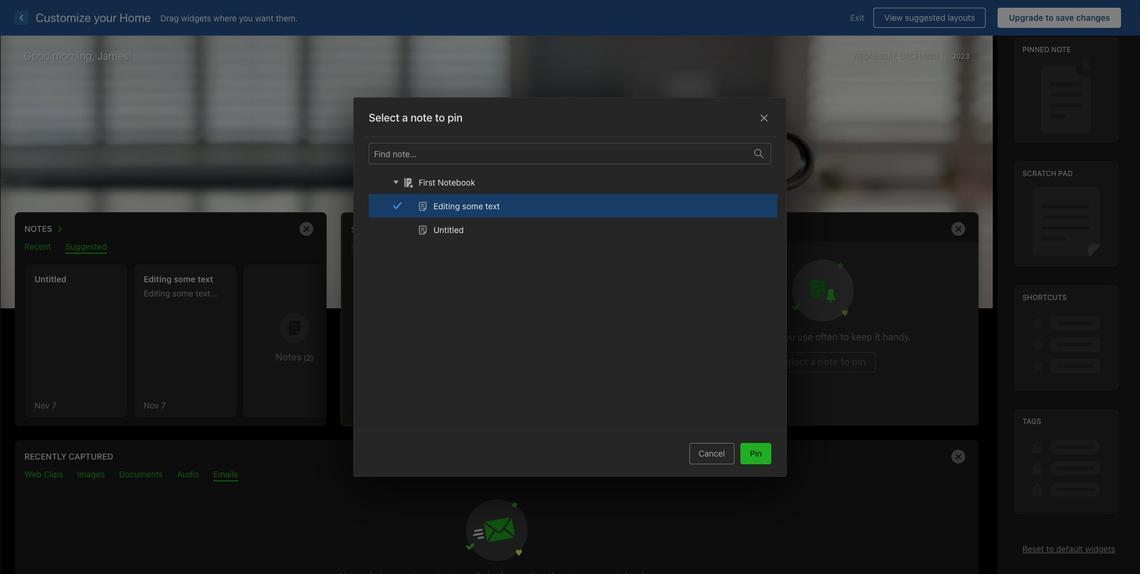 Task type: describe. For each thing, give the bounding box(es) containing it.
tags
[[1023, 418, 1042, 427]]

pad inside button
[[392, 224, 409, 234]]

first
[[419, 177, 436, 187]]

customize
[[36, 11, 91, 24]]

1 vertical spatial scratch pad
[[351, 224, 409, 234]]

good
[[24, 50, 50, 62]]

them.
[[276, 13, 298, 23]]

select
[[369, 112, 400, 124]]

to for reset
[[1047, 545, 1054, 555]]

2023
[[952, 51, 970, 60]]

morning,
[[52, 50, 95, 62]]

0 vertical spatial scratch
[[1023, 169, 1057, 178]]

suggested
[[905, 12, 946, 23]]

cancel
[[699, 449, 725, 459]]

editing some text
[[434, 201, 500, 211]]

Find note… text field
[[369, 144, 747, 164]]

note
[[1052, 45, 1071, 54]]

drag widgets where you want them.
[[160, 13, 298, 23]]

note
[[411, 112, 433, 124]]

cancel button
[[689, 444, 735, 465]]

want
[[255, 13, 274, 23]]

default
[[1057, 545, 1083, 555]]

changes
[[1076, 12, 1110, 23]]

pin
[[750, 449, 762, 459]]

drag
[[160, 13, 179, 23]]

upgrade to save changes button
[[998, 8, 1121, 28]]

to for upgrade
[[1046, 12, 1054, 23]]

pin
[[448, 112, 463, 124]]

editing some text row
[[369, 194, 783, 218]]

upgrade to save changes
[[1009, 12, 1110, 23]]

layouts
[[948, 12, 975, 23]]

shortcuts
[[1023, 294, 1067, 302]]

december
[[900, 51, 939, 60]]

pinned
[[1023, 45, 1050, 54]]

0 vertical spatial widgets
[[181, 13, 211, 23]]

pinned note
[[1023, 45, 1071, 54]]

wednesday, december 13, 2023
[[852, 51, 970, 60]]

scratch inside button
[[351, 224, 390, 234]]



Task type: locate. For each thing, give the bounding box(es) containing it.
first notebook
[[419, 177, 475, 187]]

1 vertical spatial pad
[[392, 224, 409, 234]]

0 horizontal spatial scratch pad
[[351, 224, 409, 234]]

widgets right default
[[1086, 545, 1116, 555]]

save
[[1056, 12, 1074, 23]]

widgets right drag
[[181, 13, 211, 23]]

wednesday,
[[852, 51, 898, 60]]

scratch pad button
[[351, 222, 409, 237]]

first notebook cell
[[369, 170, 783, 194]]

2 remove image from the left
[[947, 217, 971, 241]]

good morning, james!
[[24, 50, 132, 62]]

upgrade
[[1009, 12, 1044, 23]]

a
[[402, 112, 408, 124]]

1 remove image from the left
[[295, 217, 318, 241]]

reset
[[1023, 545, 1044, 555]]

untitled
[[434, 225, 464, 235]]

1 horizontal spatial widgets
[[1086, 545, 1116, 555]]

edit widget title image
[[414, 225, 423, 234]]

pad
[[1059, 169, 1073, 178], [392, 224, 409, 234]]

untitled row
[[369, 218, 783, 242]]

2 vertical spatial to
[[1047, 545, 1054, 555]]

pin button
[[741, 444, 772, 465]]

0 vertical spatial scratch pad
[[1023, 169, 1073, 178]]

exit button
[[842, 8, 874, 28]]

1 horizontal spatial pad
[[1059, 169, 1073, 178]]

home
[[120, 11, 151, 24]]

editing
[[434, 201, 460, 211]]

to
[[1046, 12, 1054, 23], [435, 112, 445, 124], [1047, 545, 1054, 555]]

where
[[213, 13, 237, 23]]

1 vertical spatial widgets
[[1086, 545, 1116, 555]]

1 vertical spatial to
[[435, 112, 445, 124]]

1 horizontal spatial remove image
[[947, 217, 971, 241]]

0 horizontal spatial remove image
[[295, 217, 318, 241]]

notebook
[[438, 177, 475, 187]]

remove image
[[947, 445, 971, 469]]

0 vertical spatial to
[[1046, 12, 1054, 23]]

row containing first notebook
[[363, 170, 783, 242]]

0 vertical spatial pad
[[1059, 169, 1073, 178]]

view suggested layouts button
[[874, 8, 986, 28]]

1 horizontal spatial scratch pad
[[1023, 169, 1073, 178]]

1 horizontal spatial scratch
[[1023, 169, 1057, 178]]

row
[[363, 170, 783, 242]]

select a note to pin
[[369, 112, 463, 124]]

widgets
[[181, 13, 211, 23], [1086, 545, 1116, 555]]

reset to default widgets button
[[1023, 545, 1116, 555]]

0 horizontal spatial pad
[[392, 224, 409, 234]]

13,
[[941, 51, 950, 60]]

view
[[885, 12, 903, 23]]

remove image
[[295, 217, 318, 241], [947, 217, 971, 241]]

view suggested layouts
[[885, 12, 975, 23]]

to right reset
[[1047, 545, 1054, 555]]

your
[[94, 11, 117, 24]]

exit
[[851, 12, 865, 23]]

text
[[485, 201, 500, 211]]

some
[[462, 201, 483, 211]]

scratch
[[1023, 169, 1057, 178], [351, 224, 390, 234]]

to inside button
[[1046, 12, 1054, 23]]

you
[[239, 13, 253, 23]]

0 horizontal spatial scratch
[[351, 224, 390, 234]]

1 vertical spatial scratch
[[351, 224, 390, 234]]

to left pin at the left top
[[435, 112, 445, 124]]

close image
[[757, 111, 772, 126]]

scratch pad
[[1023, 169, 1073, 178], [351, 224, 409, 234]]

james!
[[97, 50, 132, 62]]

customize your home
[[36, 11, 151, 24]]

0 horizontal spatial widgets
[[181, 13, 211, 23]]

reset to default widgets
[[1023, 545, 1116, 555]]

to left save
[[1046, 12, 1054, 23]]



Task type: vqa. For each thing, say whether or not it's contained in the screenshot.
Main element
no



